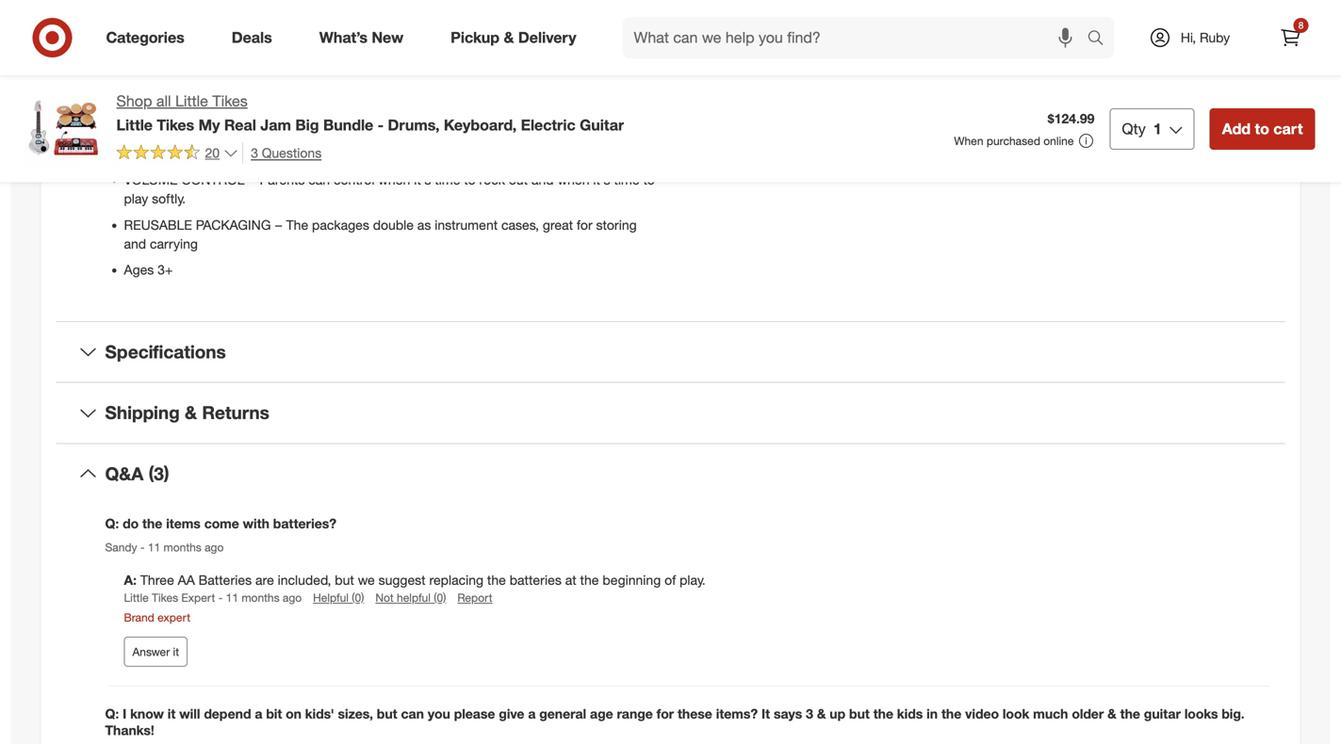 Task type: vqa. For each thing, say whether or not it's contained in the screenshot.
results corresponding to See results
no



Task type: describe. For each thing, give the bounding box(es) containing it.
packaging
[[196, 217, 271, 233]]

2 when from the left
[[558, 171, 590, 188]]

play;
[[410, 81, 438, 97]]

1 vertical spatial 11
[[226, 591, 239, 605]]

designed
[[397, 126, 451, 143]]

any
[[159, 36, 186, 52]]

batteries
[[510, 572, 562, 589]]

ago inside q: do the items come with batteries? sandy - 11 months ago
[[205, 541, 224, 555]]

drums,
[[388, 116, 440, 134]]

bundle
[[323, 116, 373, 134]]

1 vertical spatial little
[[116, 116, 153, 134]]

depend
[[204, 706, 251, 723]]

song
[[559, 81, 590, 97]]

it inside button
[[173, 645, 179, 660]]

reusable
[[124, 217, 192, 233]]

to inside "play any song with bluetooth® - sync with any bluetooth® enabled device to play along your favorite music through the guitar's speaker"
[[605, 36, 617, 52]]

a:
[[124, 572, 137, 589]]

2 horizontal spatial but
[[850, 706, 870, 723]]

play.
[[680, 572, 706, 589]]

to inside button
[[1255, 120, 1270, 138]]

older
[[1072, 706, 1104, 723]]

2 time from the left
[[614, 171, 640, 188]]

purchased
[[987, 134, 1041, 148]]

like
[[172, 126, 199, 143]]

search button
[[1079, 17, 1124, 62]]

know
[[130, 706, 164, 723]]

music
[[237, 55, 272, 71]]

q: for q: do the items come with batteries? sandy - 11 months ago
[[105, 516, 119, 532]]

all
[[156, 92, 171, 110]]

general
[[540, 706, 587, 723]]

and for storing
[[124, 235, 146, 252]]

q: i know it will depend a bit on kids' sizes, but can you please give a general age range for these items? it says 3 & up but the kids in the video look much older & the guitar looks big. thanks!
[[105, 706, 1245, 739]]

perfectly
[[184, 145, 236, 161]]

cases,
[[502, 217, 539, 233]]

image of little tikes my real jam big bundle - drums, keyboard, electric guitar image
[[26, 91, 101, 166]]

– inside volume control – parents can control when it's time to rock out and when it's time to play softly.
[[248, 171, 256, 188]]

are
[[256, 572, 274, 589]]

(0) inside button
[[352, 591, 364, 605]]

– inside looks like the real thing – realistically designed electric guitar, drums and keyboard perfectly sized for aspiring young musicians
[[312, 126, 320, 143]]

1 horizontal spatial months
[[242, 591, 280, 605]]

real
[[232, 126, 265, 143]]

search
[[1079, 30, 1124, 49]]

aspiring
[[294, 145, 341, 161]]

enabled
[[511, 36, 559, 52]]

11 inside q: do the items come with batteries? sandy - 11 months ago
[[148, 541, 160, 555]]

musicians
[[384, 145, 444, 161]]

pickup
[[451, 28, 500, 47]]

the inside "play any song with bluetooth® - sync with any bluetooth® enabled device to play along your favorite music through the guitar's speaker"
[[325, 55, 344, 71]]

1 time from the left
[[435, 171, 460, 188]]

delivery
[[518, 28, 577, 47]]

thanks!
[[105, 723, 154, 739]]

What can we help you find? suggestions appear below search field
[[623, 17, 1092, 58]]

report button
[[458, 590, 493, 606]]

through
[[276, 55, 321, 71]]

carrying
[[150, 235, 198, 252]]

play any song with bluetooth® - sync with any bluetooth® enabled device to play along your favorite music through the guitar's speaker
[[124, 36, 645, 71]]

on
[[286, 706, 302, 723]]

add to cart
[[1223, 120, 1303, 138]]

it
[[762, 706, 770, 723]]

what's new link
[[303, 17, 427, 58]]

rock
[[479, 171, 505, 188]]

& inside dropdown button
[[185, 402, 197, 424]]

bluetooth®)
[[124, 100, 188, 116]]

looks
[[1185, 706, 1219, 723]]

1 horizontal spatial but
[[377, 706, 397, 723]]

the
[[286, 217, 308, 233]]

aa
[[178, 572, 195, 589]]

guitar,
[[503, 126, 541, 143]]

brand expert
[[124, 611, 190, 625]]

with
[[232, 36, 264, 52]]

q&a (3) button
[[56, 444, 1286, 504]]

we
[[358, 572, 375, 589]]

much
[[1034, 706, 1069, 723]]

0 horizontal spatial 3
[[251, 145, 258, 161]]

the inside four play modes – play with the band; free play; solo jam; play any song (using bluetooth®)
[[319, 81, 338, 97]]

3 questions link
[[242, 142, 322, 164]]

keyboard,
[[444, 116, 517, 134]]

modes
[[199, 81, 247, 97]]

storing
[[596, 217, 637, 233]]

jam
[[261, 116, 291, 134]]

when
[[954, 134, 984, 148]]

your
[[160, 55, 186, 71]]

1 play from the left
[[262, 81, 287, 97]]

for inside q: i know it will depend a bit on kids' sizes, but can you please give a general age range for these items? it says 3 & up but the kids in the video look much older & the guitar looks big. thanks!
[[657, 706, 674, 723]]

answer it button
[[124, 637, 188, 668]]

control
[[334, 171, 375, 188]]

- inside "play any song with bluetooth® - sync with any bluetooth® enabled device to play along your favorite music through the guitar's speaker"
[[353, 36, 358, 52]]

the left guitar on the right bottom of page
[[1121, 706, 1141, 723]]

as
[[417, 217, 431, 233]]

1 when from the left
[[378, 171, 410, 188]]

replacing
[[429, 572, 484, 589]]

play inside volume control – parents can control when it's time to rock out and when it's time to play softly.
[[124, 190, 148, 207]]

great
[[543, 217, 573, 233]]

suggest
[[379, 572, 426, 589]]

the left kids
[[874, 706, 894, 723]]

can inside q: i know it will depend a bit on kids' sizes, but can you please give a general age range for these items? it says 3 & up but the kids in the video look much older & the guitar looks big. thanks!
[[401, 706, 424, 723]]

- inside shop all little tikes little tikes my real jam big bundle - drums, keyboard, electric guitar
[[378, 116, 384, 134]]

- inside q: do the items come with batteries? sandy - 11 months ago
[[140, 541, 145, 555]]

8
[[1299, 19, 1304, 31]]

hi, ruby
[[1181, 29, 1231, 46]]

packages
[[312, 217, 369, 233]]

guitar
[[1144, 706, 1181, 723]]

big
[[295, 116, 319, 134]]

with for the
[[291, 81, 315, 97]]

and for out
[[532, 171, 554, 188]]

up
[[830, 706, 846, 723]]

beginning
[[603, 572, 661, 589]]

shipping & returns
[[105, 402, 270, 424]]

pickup & delivery link
[[435, 17, 600, 58]]

helpful
[[313, 591, 349, 605]]

& left "up"
[[817, 706, 826, 723]]

you
[[428, 706, 451, 723]]

the right in
[[942, 706, 962, 723]]

20 link
[[116, 142, 239, 165]]

included,
[[278, 572, 331, 589]]

(using
[[594, 81, 629, 97]]

and inside looks like the real thing – realistically designed electric guitar, drums and keyboard perfectly sized for aspiring young musicians
[[587, 126, 610, 143]]

instrument
[[435, 217, 498, 233]]

drums
[[545, 126, 584, 143]]



Task type: locate. For each thing, give the bounding box(es) containing it.
0 vertical spatial play
[[124, 36, 156, 52]]

can inside volume control – parents can control when it's time to rock out and when it's time to play softly.
[[309, 171, 330, 188]]

any
[[533, 81, 555, 97]]

the right "do"
[[142, 516, 162, 532]]

specifications button
[[56, 322, 1286, 382]]

four
[[124, 81, 160, 97]]

helpful  (0)
[[313, 591, 364, 605]]

new
[[372, 28, 404, 47]]

1 vertical spatial tikes
[[157, 116, 194, 134]]

returns
[[202, 402, 270, 424]]

a right "give"
[[528, 706, 536, 723]]

11 down the batteries
[[226, 591, 239, 605]]

when down drums
[[558, 171, 590, 188]]

big.
[[1222, 706, 1245, 723]]

q: inside q: i know it will depend a bit on kids' sizes, but can you please give a general age range for these items? it says 3 & up but the kids in the video look much older & the guitar looks big. thanks!
[[105, 706, 119, 723]]

electric left guitar,
[[455, 126, 499, 143]]

–
[[250, 81, 258, 97], [312, 126, 320, 143], [248, 171, 256, 188], [275, 217, 283, 233]]

time down musicians
[[435, 171, 460, 188]]

1 horizontal spatial can
[[401, 706, 424, 723]]

1 horizontal spatial 11
[[226, 591, 239, 605]]

a: three aa batteries are included, but we suggest replacing the batteries at the beginning of play.
[[124, 572, 706, 589]]

jam;
[[472, 81, 501, 97]]

1 horizontal spatial it's
[[593, 171, 610, 188]]

1 (0) from the left
[[352, 591, 364, 605]]

1 vertical spatial play
[[124, 190, 148, 207]]

– down the "sized"
[[248, 171, 256, 188]]

0 horizontal spatial a
[[255, 706, 263, 723]]

20
[[205, 145, 220, 161]]

2 horizontal spatial for
[[657, 706, 674, 723]]

the
[[203, 126, 228, 143]]

tikes down three
[[152, 591, 178, 605]]

3 right says
[[806, 706, 814, 723]]

the down "what's"
[[325, 55, 344, 71]]

ages 3+
[[124, 262, 173, 278]]

1 horizontal spatial ago
[[283, 591, 302, 605]]

and right drums
[[587, 126, 610, 143]]

look
[[1003, 706, 1030, 723]]

0 vertical spatial tikes
[[212, 92, 248, 110]]

0 vertical spatial 11
[[148, 541, 160, 555]]

song
[[190, 36, 228, 52]]

0 vertical spatial for
[[275, 145, 290, 161]]

1 horizontal spatial for
[[577, 217, 593, 233]]

0 horizontal spatial with
[[243, 516, 270, 532]]

& right pickup
[[504, 28, 514, 47]]

play down music
[[262, 81, 287, 97]]

the
[[325, 55, 344, 71], [319, 81, 338, 97], [142, 516, 162, 532], [487, 572, 506, 589], [580, 572, 599, 589], [874, 706, 894, 723], [942, 706, 962, 723], [1121, 706, 1141, 723]]

1 horizontal spatial (0)
[[434, 591, 446, 605]]

1 vertical spatial q:
[[105, 706, 119, 723]]

0 horizontal spatial it's
[[414, 171, 431, 188]]

(0) down we
[[352, 591, 364, 605]]

0 vertical spatial and
[[587, 126, 610, 143]]

0 horizontal spatial play
[[124, 36, 156, 52]]

little down shop
[[116, 116, 153, 134]]

ruby
[[1200, 29, 1231, 46]]

- left sync
[[353, 36, 358, 52]]

three
[[140, 572, 174, 589]]

– up aspiring
[[312, 126, 320, 143]]

1 vertical spatial it
[[168, 706, 176, 723]]

3 inside q: i know it will depend a bit on kids' sizes, but can you please give a general age range for these items? it says 3 & up but the kids in the video look much older & the guitar looks big. thanks!
[[806, 706, 814, 723]]

any
[[423, 36, 444, 52]]

q:
[[105, 516, 119, 532], [105, 706, 119, 723]]

hi,
[[1181, 29, 1197, 46]]

and inside "reusable packaging – the packages double as instrument cases, great for storing and carrying"
[[124, 235, 146, 252]]

with right come
[[243, 516, 270, 532]]

2 it's from the left
[[593, 171, 610, 188]]

it's up storing
[[593, 171, 610, 188]]

ages
[[124, 262, 154, 278]]

it's
[[414, 171, 431, 188], [593, 171, 610, 188]]

qty 1
[[1122, 120, 1162, 138]]

1 q: from the top
[[105, 516, 119, 532]]

2 vertical spatial tikes
[[152, 591, 178, 605]]

- right the bundle at the top left of page
[[378, 116, 384, 134]]

1 vertical spatial ago
[[283, 591, 302, 605]]

little right all at left top
[[175, 92, 208, 110]]

these
[[678, 706, 713, 723]]

0 vertical spatial it
[[173, 645, 179, 660]]

0 horizontal spatial play
[[262, 81, 287, 97]]

guitar's
[[347, 55, 391, 71]]

come
[[204, 516, 239, 532]]

and inside volume control – parents can control when it's time to rock out and when it's time to play softly.
[[532, 171, 554, 188]]

1 horizontal spatial 3
[[806, 706, 814, 723]]

1 it's from the left
[[414, 171, 431, 188]]

2 vertical spatial for
[[657, 706, 674, 723]]

0 horizontal spatial months
[[164, 541, 202, 555]]

1 vertical spatial play
[[164, 81, 196, 97]]

speaker
[[394, 55, 442, 71]]

(0) inside 'button'
[[434, 591, 446, 605]]

my
[[199, 116, 220, 134]]

helpful  (0) button
[[313, 590, 364, 606]]

items
[[166, 516, 201, 532]]

for down thing
[[275, 145, 290, 161]]

3 questions
[[251, 145, 322, 161]]

0 horizontal spatial electric
[[455, 126, 499, 143]]

what's
[[319, 28, 368, 47]]

the right the at
[[580, 572, 599, 589]]

it's down musicians
[[414, 171, 431, 188]]

play inside "play any song with bluetooth® - sync with any bluetooth® enabled device to play along your favorite music through the guitar's speaker"
[[620, 36, 645, 52]]

the up report
[[487, 572, 506, 589]]

8 link
[[1270, 17, 1312, 58]]

with inside four play modes – play with the band; free play; solo jam; play any song (using bluetooth®)
[[291, 81, 315, 97]]

time up storing
[[614, 171, 640, 188]]

0 horizontal spatial time
[[435, 171, 460, 188]]

1 horizontal spatial play
[[164, 81, 196, 97]]

when down musicians
[[378, 171, 410, 188]]

11
[[148, 541, 160, 555], [226, 591, 239, 605]]

electric
[[521, 116, 576, 134], [455, 126, 499, 143]]

electric inside shop all little tikes little tikes my real jam big bundle - drums, keyboard, electric guitar
[[521, 116, 576, 134]]

q: do the items come with batteries? sandy - 11 months ago
[[105, 516, 337, 555]]

young
[[345, 145, 381, 161]]

electric down any
[[521, 116, 576, 134]]

3 down real
[[251, 145, 258, 161]]

four play modes – play with the band; free play; solo jam; play any song (using bluetooth®)
[[124, 81, 629, 116]]

– inside four play modes – play with the band; free play; solo jam; play any song (using bluetooth®)
[[250, 81, 258, 97]]

0 vertical spatial 3
[[251, 145, 258, 161]]

for inside looks like the real thing – realistically designed electric guitar, drums and keyboard perfectly sized for aspiring young musicians
[[275, 145, 290, 161]]

0 vertical spatial can
[[309, 171, 330, 188]]

0 vertical spatial months
[[164, 541, 202, 555]]

play left any
[[504, 81, 530, 97]]

0 horizontal spatial (0)
[[352, 591, 364, 605]]

0 horizontal spatial when
[[378, 171, 410, 188]]

electric inside looks like the real thing – realistically designed electric guitar, drums and keyboard perfectly sized for aspiring young musicians
[[455, 126, 499, 143]]

helpful
[[397, 591, 431, 605]]

but right "up"
[[850, 706, 870, 723]]

– inside "reusable packaging – the packages double as instrument cases, great for storing and carrying"
[[275, 217, 283, 233]]

q: left "do"
[[105, 516, 119, 532]]

play down your
[[164, 81, 196, 97]]

-
[[353, 36, 358, 52], [378, 116, 384, 134], [140, 541, 145, 555], [218, 591, 223, 605]]

it left will
[[168, 706, 176, 723]]

1 vertical spatial and
[[532, 171, 554, 188]]

looks
[[124, 126, 168, 143]]

0 horizontal spatial can
[[309, 171, 330, 188]]

2 (0) from the left
[[434, 591, 446, 605]]

pickup & delivery
[[451, 28, 577, 47]]

1 horizontal spatial play
[[620, 36, 645, 52]]

free
[[380, 81, 406, 97]]

can down aspiring
[[309, 171, 330, 188]]

for
[[275, 145, 290, 161], [577, 217, 593, 233], [657, 706, 674, 723]]

2 q: from the top
[[105, 706, 119, 723]]

1 vertical spatial with
[[291, 81, 315, 97]]

months down items on the bottom
[[164, 541, 202, 555]]

add
[[1223, 120, 1251, 138]]

device
[[563, 36, 601, 52]]

0 vertical spatial play
[[620, 36, 645, 52]]

thing
[[268, 126, 309, 143]]

can
[[309, 171, 330, 188], [401, 706, 424, 723]]

1 horizontal spatial play
[[504, 81, 530, 97]]

0 horizontal spatial for
[[275, 145, 290, 161]]

it inside q: i know it will depend a bit on kids' sizes, but can you please give a general age range for these items? it says 3 & up but the kids in the video look much older & the guitar looks big. thanks!
[[168, 706, 176, 723]]

but right sizes,
[[377, 706, 397, 723]]

little down a:
[[124, 591, 149, 605]]

1 horizontal spatial time
[[614, 171, 640, 188]]

play inside "play any song with bluetooth® - sync with any bluetooth® enabled device to play along your favorite music through the guitar's speaker"
[[124, 36, 156, 52]]

and right out
[[532, 171, 554, 188]]

q&a (3)
[[105, 463, 169, 485]]

1 vertical spatial can
[[401, 706, 424, 723]]

with inside q: do the items come with batteries? sandy - 11 months ago
[[243, 516, 270, 532]]

not helpful  (0)
[[376, 591, 446, 605]]

& left returns
[[185, 402, 197, 424]]

double
[[373, 217, 414, 233]]

1 horizontal spatial electric
[[521, 116, 576, 134]]

q: inside q: do the items come with batteries? sandy - 11 months ago
[[105, 516, 119, 532]]

0 horizontal spatial ago
[[205, 541, 224, 555]]

1 horizontal spatial a
[[528, 706, 536, 723]]

months inside q: do the items come with batteries? sandy - 11 months ago
[[164, 541, 202, 555]]

2 play from the left
[[504, 81, 530, 97]]

tikes up real
[[212, 92, 248, 110]]

with for batteries?
[[243, 516, 270, 532]]

but up helpful  (0)
[[335, 572, 354, 589]]

online
[[1044, 134, 1074, 148]]

- down the batteries
[[218, 591, 223, 605]]

2 vertical spatial and
[[124, 235, 146, 252]]

2 horizontal spatial with
[[395, 36, 419, 52]]

band;
[[341, 81, 376, 97]]

expert
[[181, 591, 215, 605]]

play down volume
[[124, 190, 148, 207]]

play up (using at the top left of page
[[620, 36, 645, 52]]

play
[[262, 81, 287, 97], [504, 81, 530, 97]]

1 a from the left
[[255, 706, 263, 723]]

video
[[966, 706, 999, 723]]

it right answer
[[173, 645, 179, 660]]

months down "are"
[[242, 591, 280, 605]]

tikes down all at left top
[[157, 116, 194, 134]]

i
[[123, 706, 127, 723]]

1 vertical spatial 3
[[806, 706, 814, 723]]

age
[[590, 706, 613, 723]]

0 horizontal spatial but
[[335, 572, 354, 589]]

2 vertical spatial little
[[124, 591, 149, 605]]

what's new
[[319, 28, 404, 47]]

q: left i
[[105, 706, 119, 723]]

- right sandy
[[140, 541, 145, 555]]

bluetooth®
[[268, 36, 349, 52]]

with inside "play any song with bluetooth® - sync with any bluetooth® enabled device to play along your favorite music through the guitar's speaker"
[[395, 36, 419, 52]]

bit
[[266, 706, 282, 723]]

1 vertical spatial months
[[242, 591, 280, 605]]

play inside four play modes – play with the band; free play; solo jam; play any song (using bluetooth®)
[[164, 81, 196, 97]]

play
[[620, 36, 645, 52], [124, 190, 148, 207]]

(3)
[[149, 463, 169, 485]]

sizes,
[[338, 706, 373, 723]]

cart
[[1274, 120, 1303, 138]]

says
[[774, 706, 803, 723]]

& right older
[[1108, 706, 1117, 723]]

with down through
[[291, 81, 315, 97]]

0 horizontal spatial play
[[124, 190, 148, 207]]

the left band; on the left of page
[[319, 81, 338, 97]]

– down music
[[250, 81, 258, 97]]

1 horizontal spatial and
[[532, 171, 554, 188]]

the inside q: do the items come with batteries? sandy - 11 months ago
[[142, 516, 162, 532]]

for left these
[[657, 706, 674, 723]]

q: for q: i know it will depend a bit on kids' sizes, but can you please give a general age range for these items? it says 3 & up but the kids in the video look much older & the guitar looks big. thanks!
[[105, 706, 119, 723]]

(0) down replacing
[[434, 591, 446, 605]]

for inside "reusable packaging – the packages double as instrument cases, great for storing and carrying"
[[577, 217, 593, 233]]

0 vertical spatial little
[[175, 92, 208, 110]]

questions
[[262, 145, 322, 161]]

can left you
[[401, 706, 424, 723]]

range
[[617, 706, 653, 723]]

ago down included,
[[283, 591, 302, 605]]

0 horizontal spatial and
[[124, 235, 146, 252]]

ago down come
[[205, 541, 224, 555]]

with up speaker
[[395, 36, 419, 52]]

0 horizontal spatial 11
[[148, 541, 160, 555]]

2 a from the left
[[528, 706, 536, 723]]

1 horizontal spatial when
[[558, 171, 590, 188]]

– left the
[[275, 217, 283, 233]]

do
[[123, 516, 139, 532]]

play up along
[[124, 36, 156, 52]]

0 vertical spatial q:
[[105, 516, 119, 532]]

0 vertical spatial with
[[395, 36, 419, 52]]

1 vertical spatial for
[[577, 217, 593, 233]]

for right great
[[577, 217, 593, 233]]

real
[[224, 116, 256, 134]]

11 up three
[[148, 541, 160, 555]]

and up ages
[[124, 235, 146, 252]]

0 vertical spatial ago
[[205, 541, 224, 555]]

items?
[[716, 706, 758, 723]]

2 vertical spatial with
[[243, 516, 270, 532]]

2 horizontal spatial and
[[587, 126, 610, 143]]

a left bit
[[255, 706, 263, 723]]

1 horizontal spatial with
[[291, 81, 315, 97]]

3
[[251, 145, 258, 161], [806, 706, 814, 723]]



